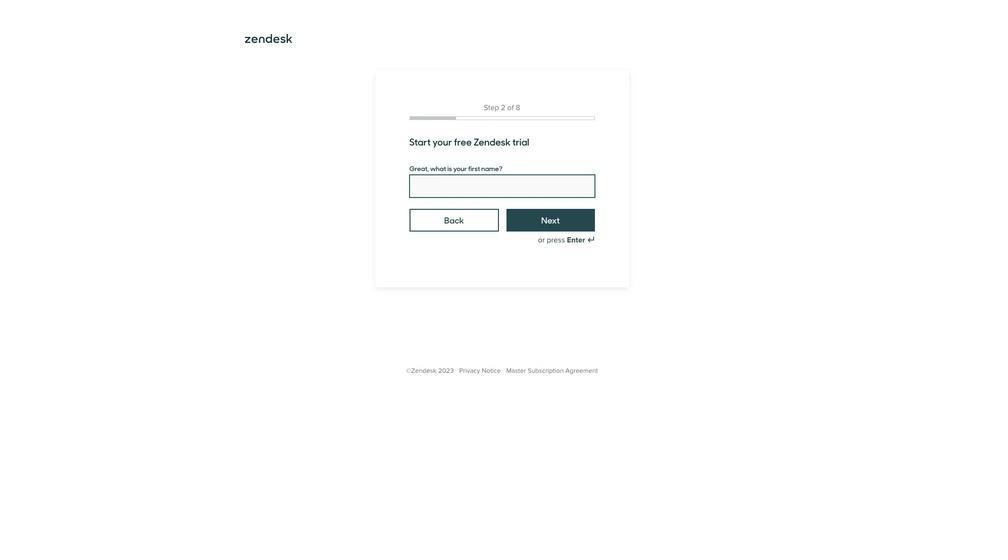 Task type: describe. For each thing, give the bounding box(es) containing it.
subscription
[[528, 367, 564, 375]]

first
[[468, 164, 480, 173]]

master subscription agreement
[[506, 367, 598, 375]]

step 2 of 8
[[484, 103, 520, 113]]

or press enter
[[538, 236, 585, 245]]

press
[[547, 236, 565, 245]]

Great, what is your first name? text field
[[409, 175, 595, 198]]

step
[[484, 103, 499, 113]]

back
[[444, 214, 464, 226]]

zendesk
[[474, 135, 511, 149]]

back button
[[409, 209, 499, 232]]

agreement
[[566, 367, 598, 375]]

start
[[409, 135, 431, 149]]

privacy notice
[[459, 367, 501, 375]]

0 vertical spatial your
[[433, 135, 452, 149]]

start your free zendesk trial
[[409, 135, 529, 149]]

privacy notice link
[[459, 367, 501, 375]]

enter
[[567, 236, 585, 245]]

1 horizontal spatial your
[[453, 164, 467, 173]]

great, what is your first name?
[[409, 164, 503, 173]]

©zendesk 2023
[[406, 367, 454, 375]]

is
[[448, 164, 452, 173]]

next
[[542, 214, 560, 226]]

of
[[508, 103, 514, 113]]

or
[[538, 236, 545, 245]]



Task type: vqa. For each thing, say whether or not it's contained in the screenshot.
'And'
no



Task type: locate. For each thing, give the bounding box(es) containing it.
8
[[516, 103, 520, 113]]

2023
[[438, 367, 454, 375]]

privacy
[[459, 367, 480, 375]]

master subscription agreement link
[[506, 367, 598, 375]]

your right is
[[453, 164, 467, 173]]

enter image
[[587, 237, 595, 244]]

your left free
[[433, 135, 452, 149]]

©zendesk 2023 link
[[406, 367, 454, 375]]

free
[[454, 135, 472, 149]]

zendesk image
[[245, 34, 292, 43]]

next button
[[507, 209, 595, 232]]

great,
[[409, 164, 429, 173]]

trial
[[513, 135, 529, 149]]

©zendesk
[[406, 367, 437, 375]]

master
[[506, 367, 526, 375]]

notice
[[482, 367, 501, 375]]

2
[[501, 103, 506, 113]]

name?
[[482, 164, 503, 173]]

1 vertical spatial your
[[453, 164, 467, 173]]

what
[[430, 164, 446, 173]]

your
[[433, 135, 452, 149], [453, 164, 467, 173]]

0 horizontal spatial your
[[433, 135, 452, 149]]



